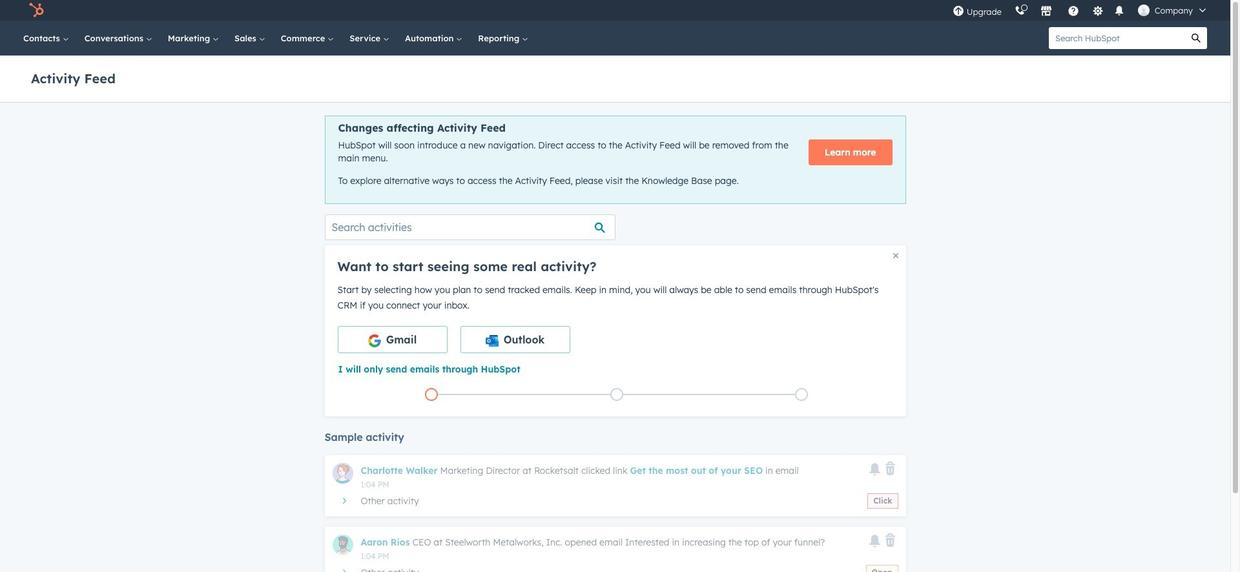 Task type: locate. For each thing, give the bounding box(es) containing it.
onboarding.steps.sendtrackedemailingmail.title image
[[614, 392, 620, 399]]

marketplaces image
[[1041, 6, 1053, 17]]

None checkbox
[[338, 326, 448, 353], [460, 326, 570, 353], [338, 326, 448, 353], [460, 326, 570, 353]]

menu
[[947, 0, 1216, 21]]

list
[[339, 386, 895, 404]]



Task type: vqa. For each thing, say whether or not it's contained in the screenshot.
Marketplaces image
yes



Task type: describe. For each thing, give the bounding box(es) containing it.
Search activities search field
[[325, 214, 616, 240]]

close image
[[893, 253, 899, 258]]

Search HubSpot search field
[[1050, 27, 1186, 49]]

onboarding.steps.finalstep.title image
[[799, 392, 805, 399]]

jacob simon image
[[1139, 5, 1150, 16]]



